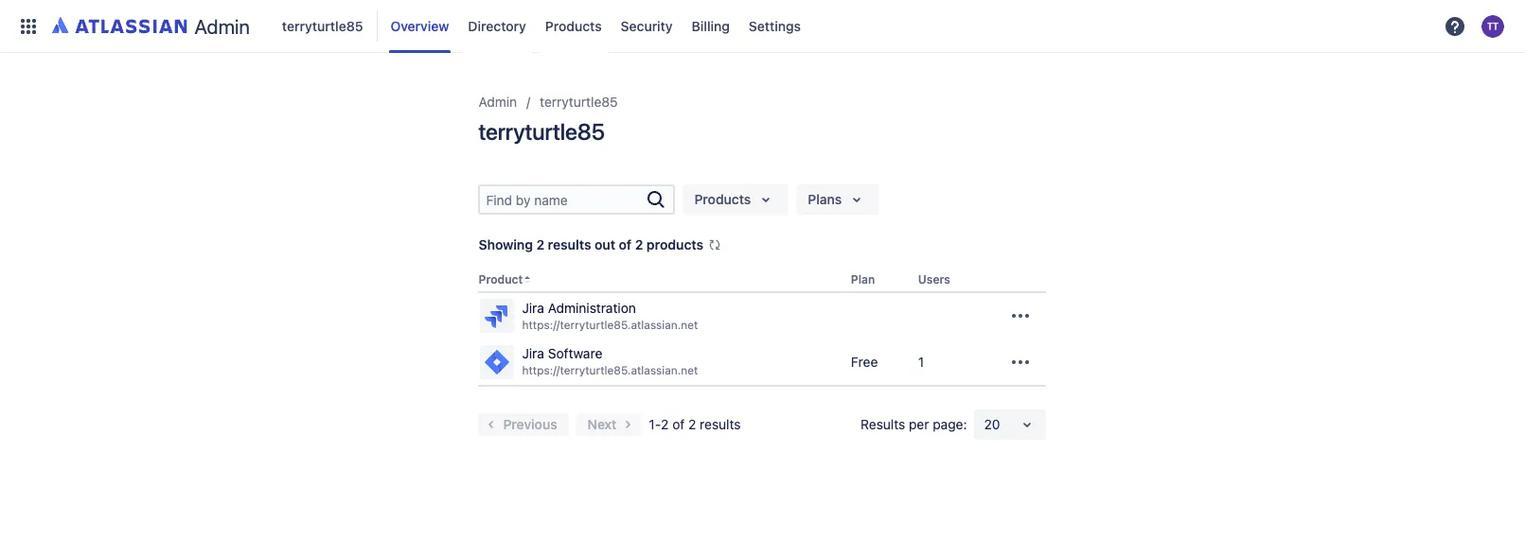 Task type: describe. For each thing, give the bounding box(es) containing it.
software
[[548, 346, 603, 362]]

products button
[[683, 185, 789, 215]]

administration
[[548, 300, 636, 316]]

billing
[[692, 18, 730, 34]]

2 right out
[[635, 237, 643, 253]]

admin inside admin "link"
[[195, 15, 250, 37]]

security
[[621, 18, 673, 34]]

global navigation element
[[11, 0, 1438, 53]]

0 horizontal spatial of
[[619, 237, 632, 253]]

0 vertical spatial results
[[548, 237, 591, 253]]

https://terryturtle85.atlassian.net for jira administration
[[522, 318, 698, 332]]

product
[[479, 273, 523, 287]]

jira administration https://terryturtle85.atlassian.net
[[522, 300, 698, 332]]

security link
[[615, 11, 679, 41]]

1 vertical spatial admin link
[[479, 91, 517, 114]]

account image
[[1482, 15, 1505, 37]]

1-
[[649, 416, 661, 432]]

1 horizontal spatial results
[[700, 416, 741, 432]]

1 horizontal spatial terryturtle85 link
[[540, 91, 618, 114]]

2 right showing
[[536, 237, 545, 253]]

search image
[[645, 188, 668, 211]]

jira for jira software
[[522, 346, 544, 362]]

jira software https://terryturtle85.atlassian.net
[[522, 346, 698, 378]]

settings
[[749, 18, 801, 34]]

page:
[[933, 416, 967, 432]]

1-2 of 2 results
[[649, 416, 741, 432]]

products for products link
[[545, 18, 602, 34]]

directory link
[[462, 11, 532, 41]]



Task type: locate. For each thing, give the bounding box(es) containing it.
jira inside jira software https://terryturtle85.atlassian.net
[[522, 346, 544, 362]]

1 horizontal spatial admin link
[[479, 91, 517, 114]]

overview link
[[385, 11, 455, 41]]

terryturtle85 inside global navigation element
[[282, 18, 363, 34]]

showing 2 results out of 2 products
[[479, 237, 704, 253]]

per
[[909, 416, 929, 432]]

of right out
[[619, 237, 632, 253]]

2 jira from the top
[[522, 346, 544, 362]]

1 vertical spatial admin
[[479, 94, 517, 110]]

products
[[545, 18, 602, 34], [695, 191, 751, 207]]

0 vertical spatial terryturtle85 link
[[276, 11, 369, 41]]

0 horizontal spatial admin
[[195, 15, 250, 37]]

1 horizontal spatial products
[[695, 191, 751, 207]]

overview
[[391, 18, 449, 34]]

terryturtle85 for rightmost terryturtle85 link
[[540, 94, 618, 110]]

plan
[[851, 273, 875, 287]]

jira administration image
[[482, 301, 513, 332], [482, 301, 513, 332]]

1 vertical spatial products
[[695, 191, 751, 207]]

0 vertical spatial terryturtle85
[[282, 18, 363, 34]]

2 right next image
[[661, 416, 669, 432]]

jira down the product
[[522, 300, 544, 316]]

jira left software
[[522, 346, 544, 362]]

results
[[861, 416, 906, 432]]

free
[[851, 354, 878, 370]]

terryturtle85 link
[[276, 11, 369, 41], [540, 91, 618, 114]]

products
[[647, 237, 704, 253]]

admin link inside global navigation element
[[45, 11, 257, 41]]

1 horizontal spatial of
[[673, 416, 685, 432]]

terryturtle85
[[282, 18, 363, 34], [540, 94, 618, 110], [479, 118, 605, 145]]

out
[[595, 237, 616, 253]]

1 vertical spatial of
[[673, 416, 685, 432]]

2 vertical spatial terryturtle85
[[479, 118, 605, 145]]

jira inside jira administration https://terryturtle85.atlassian.net
[[522, 300, 544, 316]]

0 vertical spatial jira
[[522, 300, 544, 316]]

0 horizontal spatial terryturtle85 link
[[276, 11, 369, 41]]

0 horizontal spatial products
[[545, 18, 602, 34]]

2 right 1-
[[688, 416, 696, 432]]

billing link
[[686, 11, 736, 41]]

0 vertical spatial https://terryturtle85.atlassian.net
[[522, 318, 698, 332]]

users
[[918, 273, 951, 287]]

appswitcher icon image
[[17, 15, 40, 37]]

refresh image
[[708, 238, 723, 253]]

2
[[536, 237, 545, 253], [635, 237, 643, 253], [661, 416, 669, 432], [688, 416, 696, 432]]

plans button
[[797, 185, 880, 215]]

1 jira from the top
[[522, 300, 544, 316]]

1 vertical spatial https://terryturtle85.atlassian.net
[[522, 364, 698, 378]]

https://terryturtle85.atlassian.net down software
[[522, 364, 698, 378]]

products link
[[540, 11, 608, 41]]

products up refresh icon
[[695, 191, 751, 207]]

0 vertical spatial admin link
[[45, 11, 257, 41]]

results left out
[[548, 237, 591, 253]]

0 vertical spatial of
[[619, 237, 632, 253]]

Search text field
[[481, 187, 645, 213]]

1 vertical spatial jira
[[522, 346, 544, 362]]

1 vertical spatial results
[[700, 416, 741, 432]]

results per page:
[[861, 416, 967, 432]]

products inside global navigation element
[[545, 18, 602, 34]]

1 vertical spatial terryturtle85 link
[[540, 91, 618, 114]]

results right 1-
[[700, 416, 741, 432]]

previous image
[[481, 413, 503, 436]]

products inside popup button
[[695, 191, 751, 207]]

0 vertical spatial admin
[[195, 15, 250, 37]]

atlassian image
[[52, 13, 187, 36], [52, 13, 187, 36]]

0 horizontal spatial results
[[548, 237, 591, 253]]

open image
[[1017, 413, 1039, 436]]

https://terryturtle85.atlassian.net
[[522, 318, 698, 332], [522, 364, 698, 378]]

admin
[[195, 15, 250, 37], [479, 94, 517, 110]]

0 horizontal spatial admin link
[[45, 11, 257, 41]]

terryturtle85 for terryturtle85 link to the top
[[282, 18, 363, 34]]

products left security
[[545, 18, 602, 34]]

2 https://terryturtle85.atlassian.net from the top
[[522, 364, 698, 378]]

admin banner
[[0, 0, 1526, 53]]

of
[[619, 237, 632, 253], [673, 416, 685, 432]]

settings link
[[743, 11, 807, 41]]

products for products popup button
[[695, 191, 751, 207]]

1 horizontal spatial admin
[[479, 94, 517, 110]]

of right 1-
[[673, 416, 685, 432]]

0 vertical spatial products
[[545, 18, 602, 34]]

next image
[[617, 413, 640, 436]]

plans
[[808, 191, 842, 207]]

jira software image
[[482, 347, 513, 377], [482, 347, 513, 377]]

https://terryturtle85.atlassian.net for jira software
[[522, 364, 698, 378]]

jira for jira administration
[[522, 300, 544, 316]]

admin link
[[45, 11, 257, 41], [479, 91, 517, 114]]

1 vertical spatial terryturtle85
[[540, 94, 618, 110]]

https://terryturtle85.atlassian.net down administration
[[522, 318, 698, 332]]

results
[[548, 237, 591, 253], [700, 416, 741, 432]]

1 https://terryturtle85.atlassian.net from the top
[[522, 318, 698, 332]]

1
[[918, 354, 924, 370]]

20
[[984, 416, 1000, 432]]

jira
[[522, 300, 544, 316], [522, 346, 544, 362]]

showing
[[479, 237, 533, 253]]

directory
[[468, 18, 526, 34]]



Task type: vqa. For each thing, say whether or not it's contained in the screenshot.
the leftmost for
no



